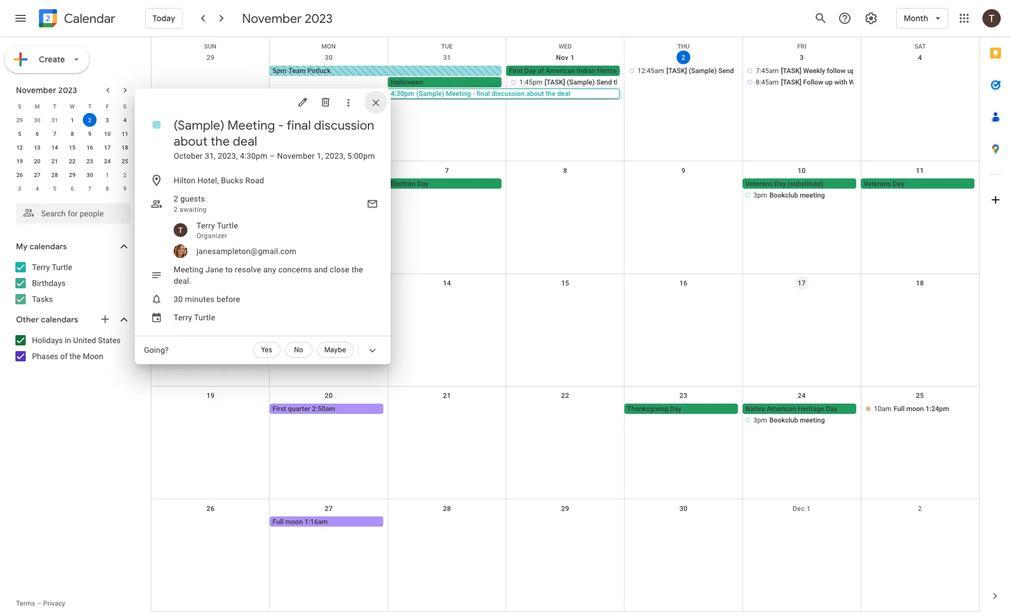 Task type: locate. For each thing, give the bounding box(es) containing it.
1 vertical spatial 20
[[325, 392, 333, 400]]

bookclub for american
[[770, 417, 799, 425]]

of down in
[[60, 352, 68, 361]]

quarter inside first quarter 2:50am button
[[288, 405, 311, 413]]

minutes
[[185, 295, 215, 304]]

6
[[36, 130, 39, 137], [71, 185, 74, 192]]

yes button
[[253, 342, 281, 358]]

1 vertical spatial 21
[[443, 392, 451, 400]]

27 element
[[30, 168, 44, 182]]

10 up veterans day (substitute) button
[[798, 167, 806, 175]]

13 element
[[30, 141, 44, 154]]

full right 10am
[[894, 405, 905, 413]]

row containing 14
[[151, 274, 980, 387]]

2023 up mon on the left top of page
[[305, 10, 333, 26]]

the inside (sample) meeting - final discussion about the deal october 31, 2023, 4:30pm – november 1, 2023, 5:00pm
[[211, 133, 230, 149]]

1:37am
[[193, 191, 217, 199]]

(sample) up widgetz on the top right
[[857, 67, 885, 75]]

the down first day of american indian heritage month button
[[546, 90, 556, 98]]

november up 5pm
[[242, 10, 302, 26]]

4:30pm inside 5pm team potluck halloween 4:30pm (sample) meeting - final discussion about the deal
[[391, 90, 414, 98]]

2 vertical spatial november
[[277, 151, 315, 161]]

0 horizontal spatial 4:30pm
[[240, 151, 268, 161]]

6 down the october 30 element in the top left of the page
[[36, 130, 39, 137]]

30 for the october 30 element in the top left of the page
[[34, 117, 40, 123]]

november 2023 up mon on the left top of page
[[242, 10, 333, 26]]

7 inside grid
[[445, 167, 449, 175]]

full inside full moon 1:16am "button"
[[273, 518, 284, 526]]

(sample)
[[567, 78, 595, 86], [417, 90, 445, 98], [174, 117, 225, 133]]

tue
[[442, 43, 453, 50]]

the inside 5pm team potluck halloween 4:30pm (sample) meeting - final discussion about the deal
[[546, 90, 556, 98]]

month up sat
[[904, 13, 929, 23]]

terry turtle, organizer tree item
[[158, 218, 391, 242]]

1 vertical spatial 2023
[[58, 85, 77, 95]]

veterans
[[746, 180, 773, 188], [864, 180, 892, 188]]

up right follow
[[848, 67, 856, 75]]

native american heritage day
[[746, 405, 838, 413]]

t up october 31 element
[[53, 103, 56, 110]]

row group containing 29
[[11, 113, 134, 196]]

7 for november 2023
[[53, 130, 56, 137]]

[task] for [task] follow up with widgetz (sample)
[[782, 78, 802, 86]]

1 horizontal spatial 18
[[917, 279, 925, 287]]

veterans inside button
[[746, 180, 773, 188]]

4:30pm
[[391, 90, 414, 98], [240, 151, 268, 161]]

s up october 29 element
[[18, 103, 21, 110]]

row containing s
[[11, 99, 134, 113]]

dec
[[793, 505, 805, 513]]

3 down "fri"
[[800, 54, 804, 62]]

other calendars button
[[2, 311, 142, 329]]

26
[[16, 172, 23, 178], [207, 505, 215, 513]]

0 horizontal spatial t
[[53, 103, 56, 110]]

29 element
[[65, 168, 79, 182]]

1 down w
[[71, 117, 74, 123]]

14 inside 14 element
[[51, 144, 58, 151]]

7 up "election day" button
[[445, 167, 449, 175]]

2 vertical spatial (sample)
[[174, 117, 225, 133]]

2 horizontal spatial 8
[[564, 167, 568, 175]]

about up october
[[174, 133, 208, 149]]

11 inside november 2023 grid
[[122, 130, 128, 137]]

1 vertical spatial meeting
[[228, 117, 275, 133]]

27 down 20 element
[[34, 172, 40, 178]]

cell containing 7:45am
[[743, 66, 904, 100]]

1 bookclub from the top
[[770, 191, 799, 199]]

about down the 1:45pm at top right
[[527, 90, 544, 98]]

0 horizontal spatial deal
[[233, 133, 257, 149]]

0 vertical spatial 14
[[51, 144, 58, 151]]

terry turtle up birthdays
[[32, 263, 72, 272]]

31 for 1
[[51, 117, 58, 123]]

american down nov
[[546, 67, 575, 75]]

0 vertical spatial 4
[[919, 54, 923, 62]]

december 7 element
[[83, 182, 97, 196]]

(sample) up october
[[174, 117, 225, 133]]

0 vertical spatial (sample)
[[567, 78, 595, 86]]

0 horizontal spatial 21
[[51, 158, 58, 165]]

2023, right 31,
[[218, 151, 238, 161]]

terry up organizer
[[197, 221, 215, 230]]

1 vertical spatial 10
[[798, 167, 806, 175]]

1 horizontal spatial of
[[538, 67, 544, 75]]

(sample) down halloween button
[[417, 90, 445, 98]]

5
[[18, 130, 21, 137], [53, 185, 56, 192]]

15 element
[[65, 141, 79, 154]]

quarter inside daylight saving time ends last quarter 1:37am
[[169, 191, 192, 199]]

bookclub down veterans day (substitute)
[[770, 191, 799, 199]]

meeting down native american heritage day button
[[800, 417, 825, 425]]

26 for dec 1
[[207, 505, 215, 513]]

t up 2 cell
[[88, 103, 92, 110]]

american
[[546, 67, 575, 75], [767, 405, 797, 413]]

0 vertical spatial deal
[[558, 90, 571, 98]]

0 vertical spatial 16
[[87, 144, 93, 151]]

2 horizontal spatial terry
[[197, 221, 215, 230]]

1 horizontal spatial 4:30pm
[[391, 90, 414, 98]]

1 s from the left
[[18, 103, 21, 110]]

0 vertical spatial meeting
[[800, 191, 825, 199]]

0 vertical spatial 5
[[18, 130, 21, 137]]

1 horizontal spatial 21
[[443, 392, 451, 400]]

discussion inside (sample) meeting - final discussion about the deal october 31, 2023, 4:30pm – november 1, 2023, 5:00pm
[[314, 117, 375, 133]]

27
[[34, 172, 40, 178], [325, 505, 333, 513]]

- inside (sample) meeting - final discussion about the deal october 31, 2023, 4:30pm – november 1, 2023, 5:00pm
[[278, 117, 284, 133]]

0 horizontal spatial final
[[287, 117, 311, 133]]

yes
[[261, 346, 272, 355]]

4 down sat
[[919, 54, 923, 62]]

- inside 5pm team potluck halloween 4:30pm (sample) meeting - final discussion about the deal
[[473, 90, 475, 98]]

1 vertical spatial 3pm bookclub meeting
[[754, 417, 825, 425]]

2 s from the left
[[123, 103, 127, 110]]

last quarter 1:37am button
[[151, 190, 265, 200]]

november inside (sample) meeting - final discussion about the deal october 31, 2023, 4:30pm – november 1, 2023, 5:00pm
[[277, 151, 315, 161]]

calendars up in
[[41, 315, 78, 325]]

25 element
[[118, 154, 132, 168]]

0 horizontal spatial 11
[[122, 130, 128, 137]]

5 inside "element"
[[53, 185, 56, 192]]

full left 1:16am
[[273, 518, 284, 526]]

2 cell
[[81, 113, 99, 127]]

24 up december 1 element
[[104, 158, 111, 165]]

privacy link
[[43, 600, 65, 608]]

october
[[174, 151, 203, 161]]

of up the 1:45pm at top right
[[538, 67, 544, 75]]

–
[[270, 151, 275, 161], [37, 600, 41, 608]]

31 down tue
[[443, 54, 451, 62]]

28 for 1
[[51, 172, 58, 178]]

0 vertical spatial first
[[509, 67, 523, 75]]

2 horizontal spatial 4
[[919, 54, 923, 62]]

0 horizontal spatial (sample)
[[174, 117, 225, 133]]

- down halloween button
[[473, 90, 475, 98]]

18
[[122, 144, 128, 151], [917, 279, 925, 287]]

1 vertical spatial 11
[[917, 167, 925, 175]]

t
[[53, 103, 56, 110], [88, 103, 92, 110]]

23
[[87, 158, 93, 165], [680, 392, 688, 400]]

1 vertical spatial (sample)
[[417, 90, 445, 98]]

row containing 3
[[11, 182, 134, 196]]

final down team
[[287, 117, 311, 133]]

21 inside november 2023 grid
[[51, 158, 58, 165]]

final inside (sample) meeting - final discussion about the deal october 31, 2023, 4:30pm – november 1, 2023, 5:00pm
[[287, 117, 311, 133]]

30
[[325, 54, 333, 62], [34, 117, 40, 123], [87, 172, 93, 178], [174, 295, 183, 304], [680, 505, 688, 513]]

7 for sun
[[445, 167, 449, 175]]

1 vertical spatial –
[[37, 600, 41, 608]]

(sample) right widgetz on the top right
[[876, 78, 904, 86]]

first inside button
[[509, 67, 523, 75]]

ends
[[220, 180, 235, 188]]

1 vertical spatial 4
[[123, 117, 127, 123]]

24 element
[[101, 154, 114, 168]]

23 element
[[83, 154, 97, 168]]

15
[[69, 144, 76, 151], [562, 279, 570, 287]]

wed
[[559, 43, 572, 50]]

quarter left 2:50am
[[288, 405, 311, 413]]

9 for november 2023
[[88, 130, 91, 137]]

2 horizontal spatial 3
[[800, 54, 804, 62]]

0 vertical spatial calendars
[[30, 242, 67, 252]]

2023, right the 1,
[[325, 151, 346, 161]]

1 vertical spatial final
[[287, 117, 311, 133]]

1 vertical spatial 23
[[680, 392, 688, 400]]

1 horizontal spatial turtle
[[194, 313, 215, 322]]

1 horizontal spatial final
[[477, 90, 490, 98]]

1 horizontal spatial 3
[[106, 117, 109, 123]]

1 horizontal spatial heritage
[[798, 405, 825, 413]]

moon left 1:16am
[[285, 518, 303, 526]]

26 inside grid
[[207, 505, 215, 513]]

1 veterans from the left
[[746, 180, 773, 188]]

1 horizontal spatial month
[[904, 13, 929, 23]]

4:30pm down 'halloween'
[[391, 90, 414, 98]]

11 element
[[118, 127, 132, 141]]

13
[[34, 144, 40, 151]]

2 3pm from the top
[[754, 417, 768, 425]]

show additional actions image
[[367, 345, 378, 357]]

16 element
[[83, 141, 97, 154]]

0 vertical spatial 6
[[36, 130, 39, 137]]

mon
[[322, 43, 336, 50]]

– right the 'terms'
[[37, 600, 41, 608]]

row group
[[11, 113, 134, 196]]

november left the 1,
[[277, 151, 315, 161]]

no button
[[285, 342, 313, 358]]

8
[[71, 130, 74, 137], [564, 167, 568, 175], [106, 185, 109, 192]]

3pm bookclub meeting down native american heritage day
[[754, 417, 825, 425]]

1 vertical spatial calendars
[[41, 315, 78, 325]]

1 horizontal spatial 31
[[443, 54, 451, 62]]

(sample) inside 5pm team potluck halloween 4:30pm (sample) meeting - final discussion about the deal
[[417, 90, 445, 98]]

final down halloween button
[[477, 90, 490, 98]]

the right close on the top left
[[352, 265, 363, 274]]

3 down '26' element
[[18, 185, 21, 192]]

calendars for other calendars
[[41, 315, 78, 325]]

day for veterans day
[[893, 180, 905, 188]]

28 for dec 1
[[443, 505, 451, 513]]

30 for 30 element
[[87, 172, 93, 178]]

american right native
[[767, 405, 797, 413]]

23 up 30 element
[[87, 158, 93, 165]]

terry inside terry turtle organizer
[[197, 221, 215, 230]]

25 up 10am full moon 1:24pm
[[917, 392, 925, 400]]

27 inside grid
[[325, 505, 333, 513]]

send
[[597, 78, 612, 86]]

quarter
[[169, 191, 192, 199], [288, 405, 311, 413]]

0 vertical spatial 21
[[51, 158, 58, 165]]

row containing 29
[[11, 113, 134, 127]]

0 vertical spatial discussion
[[492, 90, 525, 98]]

21 element
[[48, 154, 62, 168]]

today button
[[145, 5, 183, 32]]

31,
[[205, 151, 216, 161]]

30 element
[[83, 168, 97, 182]]

moon left the "1:24pm"
[[907, 405, 925, 413]]

18 inside november 2023 grid
[[122, 144, 128, 151]]

0 horizontal spatial november 2023
[[16, 85, 77, 95]]

[task] left weekly
[[782, 67, 802, 75]]

5 down october 29 element
[[18, 130, 21, 137]]

3pm for veterans
[[754, 191, 768, 199]]

december 3 element
[[13, 182, 26, 196]]

first inside button
[[273, 405, 286, 413]]

0 vertical spatial 27
[[34, 172, 40, 178]]

month inside popup button
[[904, 13, 929, 23]]

31 inside november 2023 grid
[[51, 117, 58, 123]]

4 up 11 element
[[123, 117, 127, 123]]

3pm bookclub meeting for american
[[754, 417, 825, 425]]

0 horizontal spatial 27
[[34, 172, 40, 178]]

1 vertical spatial about
[[174, 133, 208, 149]]

1 horizontal spatial 23
[[680, 392, 688, 400]]

- down 5pm
[[278, 117, 284, 133]]

0 vertical spatial 8
[[71, 130, 74, 137]]

4 inside december 4 element
[[36, 185, 39, 192]]

27 up full moon 1:16am "button"
[[325, 505, 333, 513]]

2 vertical spatial 4
[[36, 185, 39, 192]]

0 vertical spatial 17
[[104, 144, 111, 151]]

hilton hotel, bucks road
[[174, 176, 264, 185]]

24
[[104, 158, 111, 165], [798, 392, 806, 400]]

12:45am button
[[627, 66, 739, 76]]

terry down minutes
[[174, 313, 192, 322]]

calendars for my calendars
[[30, 242, 67, 252]]

[task]
[[782, 67, 802, 75], [545, 78, 566, 86], [782, 78, 802, 86]]

first day of american indian heritage month
[[509, 67, 646, 75]]

janesampleton@gmail.com tree item
[[158, 242, 391, 261]]

0 horizontal spatial first
[[273, 405, 286, 413]]

0 horizontal spatial meeting
[[174, 265, 204, 274]]

0 horizontal spatial 4
[[36, 185, 39, 192]]

turtle down 30 minutes before
[[194, 313, 215, 322]]

heritage up send
[[598, 67, 624, 75]]

31 for nov 1
[[443, 54, 451, 62]]

12:45am
[[638, 67, 665, 75]]

8 inside the december 8 element
[[106, 185, 109, 192]]

10 element
[[101, 127, 114, 141]]

hilton hotel, bucks road button
[[135, 172, 391, 190]]

25
[[122, 158, 128, 165], [917, 392, 925, 400]]

0 vertical spatial 2023
[[305, 10, 333, 26]]

calendars right my
[[30, 242, 67, 252]]

bookclub for day
[[770, 191, 799, 199]]

1 horizontal spatial 10
[[798, 167, 806, 175]]

december 4 element
[[30, 182, 44, 196]]

create
[[39, 54, 65, 65]]

(sample) meeting - final discussion about the deal heading
[[174, 117, 375, 149]]

my calendars
[[16, 242, 67, 252]]

2 meeting from the top
[[800, 417, 825, 425]]

discussion down delete event image on the top of the page
[[314, 117, 375, 133]]

1 horizontal spatial 14
[[443, 279, 451, 287]]

meeting down halloween button
[[446, 90, 471, 98]]

2 3pm bookclub meeting from the top
[[754, 417, 825, 425]]

and
[[314, 265, 328, 274]]

final inside 5pm team potluck halloween 4:30pm (sample) meeting - final discussion about the deal
[[477, 90, 490, 98]]

turtle up organizer
[[217, 221, 238, 230]]

the up 31,
[[211, 133, 230, 149]]

tab list
[[980, 37, 1012, 581]]

going?
[[144, 346, 169, 355]]

calendar element
[[37, 7, 115, 32]]

meeting inside 5pm team potluck halloween 4:30pm (sample) meeting - final discussion about the deal
[[446, 90, 471, 98]]

7:45am [task] weekly follow up (sample)
[[756, 67, 885, 75]]

0 horizontal spatial veterans
[[746, 180, 773, 188]]

7 down 30 element
[[88, 185, 91, 192]]

28 inside november 2023 grid
[[51, 172, 58, 178]]

0 vertical spatial heritage
[[598, 67, 624, 75]]

12 element
[[13, 141, 26, 154]]

28
[[51, 172, 58, 178], [443, 505, 451, 513]]

the down the holidays in united states
[[70, 352, 81, 361]]

2
[[682, 53, 686, 61], [88, 117, 91, 123], [123, 172, 127, 178], [174, 194, 178, 204], [174, 206, 178, 214], [919, 505, 923, 513]]

1:45pm
[[520, 78, 543, 86]]

deal up road
[[233, 133, 257, 149]]

daylight saving time ends last quarter 1:37am
[[154, 180, 235, 199]]

guests tree
[[130, 218, 391, 261]]

1 vertical spatial month
[[626, 67, 646, 75]]

first quarter 2:50am
[[273, 405, 335, 413]]

october 29 element
[[13, 113, 26, 127]]

24 inside grid
[[798, 392, 806, 400]]

bookclub down native american heritage day
[[770, 417, 799, 425]]

daylight saving time ends button
[[151, 179, 265, 189]]

november 2023 grid
[[11, 99, 134, 196]]

cell
[[151, 66, 270, 100], [388, 66, 625, 100], [506, 66, 666, 100], [743, 66, 904, 100], [151, 179, 270, 201], [270, 179, 388, 201], [506, 179, 625, 201], [625, 179, 743, 201], [743, 179, 862, 201], [151, 291, 270, 303], [388, 291, 506, 303], [506, 291, 625, 303], [625, 291, 743, 303], [743, 291, 862, 303], [151, 404, 270, 427], [388, 404, 506, 427], [506, 404, 625, 427], [743, 404, 862, 427], [151, 517, 270, 529], [388, 517, 506, 529], [506, 517, 625, 529], [625, 517, 743, 529], [743, 517, 862, 529], [862, 517, 980, 529]]

other calendars list
[[2, 332, 142, 366]]

17 inside grid
[[798, 279, 806, 287]]

discussion
[[492, 90, 525, 98], [314, 117, 375, 133]]

3pm down native
[[754, 417, 768, 425]]

0 vertical spatial 3
[[800, 54, 804, 62]]

31 inside grid
[[443, 54, 451, 62]]

veterans inside button
[[864, 180, 892, 188]]

2 vertical spatial 3
[[18, 185, 21, 192]]

[task] down first day of american indian heritage month button
[[545, 78, 566, 86]]

1 horizontal spatial discussion
[[492, 90, 525, 98]]

veterans day (substitute)
[[746, 180, 824, 188]]

1 horizontal spatial t
[[88, 103, 92, 110]]

2 vertical spatial 8
[[106, 185, 109, 192]]

s right f
[[123, 103, 127, 110]]

0 vertical spatial 9
[[88, 130, 91, 137]]

f
[[106, 103, 109, 110]]

(sample) inside (sample) meeting - final discussion about the deal october 31, 2023, 4:30pm – november 1, 2023, 5:00pm
[[174, 117, 225, 133]]

0 horizontal spatial 25
[[122, 158, 128, 165]]

3pm for native
[[754, 417, 768, 425]]

25 inside grid
[[917, 392, 925, 400]]

day
[[525, 67, 536, 75], [417, 180, 429, 188], [775, 180, 787, 188], [893, 180, 905, 188], [670, 405, 682, 413], [826, 405, 838, 413]]

halloween button
[[388, 77, 502, 87]]

20 down 13
[[34, 158, 40, 165]]

4 down the 27 element
[[36, 185, 39, 192]]

up left with
[[826, 78, 833, 86]]

3pm down veterans day (substitute)
[[754, 191, 768, 199]]

month button
[[897, 5, 949, 32]]

2, today element
[[83, 113, 97, 127]]

no
[[294, 346, 303, 355]]

meeting up road
[[228, 117, 275, 133]]

3pm bookclub meeting
[[754, 191, 825, 199], [754, 417, 825, 425]]

1 vertical spatial 9
[[682, 167, 686, 175]]

day inside button
[[775, 180, 787, 188]]

day inside button
[[525, 67, 536, 75]]

turtle inside terry turtle organizer
[[217, 221, 238, 230]]

grid
[[151, 37, 980, 613]]

1 vertical spatial 24
[[798, 392, 806, 400]]

24 up native american heritage day button
[[798, 392, 806, 400]]

(sample) down first day of american indian heritage month
[[567, 78, 595, 86]]

discussion down the 1:45pm at top right
[[492, 90, 525, 98]]

row containing 7
[[151, 161, 980, 274]]

weekly
[[804, 67, 826, 75]]

deal down first day of american indian heritage month button
[[558, 90, 571, 98]]

27 for 1
[[34, 172, 40, 178]]

0 vertical spatial 3pm
[[754, 191, 768, 199]]

2023 up w
[[58, 85, 77, 95]]

close
[[330, 265, 350, 274]]

4 for nov 1
[[919, 54, 923, 62]]

10 inside november 2023 grid
[[104, 130, 111, 137]]

0 vertical spatial final
[[477, 90, 490, 98]]

0 horizontal spatial about
[[174, 133, 208, 149]]

6 down 29 element
[[71, 185, 74, 192]]

16
[[87, 144, 93, 151], [680, 279, 688, 287]]

1 meeting from the top
[[800, 191, 825, 199]]

cell containing first day of american indian heritage month
[[506, 66, 666, 100]]

9
[[88, 130, 91, 137], [682, 167, 686, 175], [123, 185, 127, 192]]

0 vertical spatial 23
[[87, 158, 93, 165]]

18 element
[[118, 141, 132, 154]]

heritage right native
[[798, 405, 825, 413]]

3 up 10 element
[[106, 117, 109, 123]]

8 inside grid
[[564, 167, 568, 175]]

quarter down hilton
[[169, 191, 192, 199]]

11 inside grid
[[917, 167, 925, 175]]

terry turtle organizer
[[197, 221, 238, 240]]

1 3pm from the top
[[754, 191, 768, 199]]

18 inside grid
[[917, 279, 925, 287]]

0 vertical spatial terry
[[197, 221, 215, 230]]

1 right dec
[[807, 505, 811, 513]]

31 right the october 30 element in the top left of the page
[[51, 117, 58, 123]]

7:45am
[[756, 67, 779, 75]]

0 vertical spatial –
[[270, 151, 275, 161]]

the
[[614, 78, 624, 86], [546, 90, 556, 98], [211, 133, 230, 149], [352, 265, 363, 274], [70, 352, 81, 361]]

turtle
[[217, 221, 238, 230], [52, 263, 72, 272], [194, 313, 215, 322]]

15 inside grid
[[562, 279, 570, 287]]

19
[[16, 158, 23, 165], [207, 392, 215, 400]]

follow
[[828, 67, 846, 75]]

the right send
[[614, 78, 624, 86]]

meeting down (substitute)
[[800, 191, 825, 199]]

1 3pm bookclub meeting from the top
[[754, 191, 825, 199]]

of inside button
[[538, 67, 544, 75]]

7 down october 31 element
[[53, 130, 56, 137]]

0 horizontal spatial heritage
[[598, 67, 624, 75]]

0 vertical spatial 26
[[16, 172, 23, 178]]

3pm
[[754, 191, 768, 199], [754, 417, 768, 425]]

1 vertical spatial 18
[[917, 279, 925, 287]]

None search field
[[0, 199, 142, 224]]

26 inside november 2023 grid
[[16, 172, 23, 178]]

december 6 element
[[65, 182, 79, 196]]

1 vertical spatial american
[[767, 405, 797, 413]]

11 for november 2023
[[122, 130, 128, 137]]

3pm bookclub meeting for day
[[754, 191, 825, 199]]

0 vertical spatial -
[[473, 90, 475, 98]]

my
[[16, 242, 28, 252]]

cell containing halloween
[[388, 66, 625, 100]]

2 vertical spatial terry
[[174, 313, 192, 322]]

1 horizontal spatial meeting
[[228, 117, 275, 133]]

month up 'pricing'
[[626, 67, 646, 75]]

0 horizontal spatial 31
[[51, 117, 58, 123]]

0 horizontal spatial 15
[[69, 144, 76, 151]]

27 inside november 2023 grid
[[34, 172, 40, 178]]

0 horizontal spatial 9
[[88, 130, 91, 137]]

calendar
[[64, 11, 115, 27]]

pricing
[[626, 78, 647, 86]]

november up m
[[16, 85, 56, 95]]

row
[[151, 37, 980, 50], [151, 49, 980, 161], [11, 99, 134, 113], [11, 113, 134, 127], [11, 127, 134, 141], [11, 141, 134, 154], [11, 154, 134, 168], [151, 161, 980, 274], [11, 168, 134, 182], [11, 182, 134, 196], [151, 274, 980, 387], [151, 387, 980, 500], [151, 500, 980, 613]]

1 horizontal spatial 5
[[53, 185, 56, 192]]

11 for sun
[[917, 167, 925, 175]]

create button
[[5, 46, 89, 73]]

30 for 30 minutes before
[[174, 295, 183, 304]]

1 vertical spatial terry turtle
[[174, 313, 215, 322]]

10 for november 2023
[[104, 130, 111, 137]]

9 inside grid
[[682, 167, 686, 175]]

day for first day of american indian heritage month
[[525, 67, 536, 75]]

1 horizontal spatial 17
[[798, 279, 806, 287]]

2 horizontal spatial meeting
[[446, 90, 471, 98]]

2 vertical spatial 9
[[123, 185, 127, 192]]

terry up birthdays
[[32, 263, 50, 272]]

2 veterans from the left
[[864, 180, 892, 188]]

1 2023, from the left
[[218, 151, 238, 161]]

10 up 17 element
[[104, 130, 111, 137]]

-
[[473, 90, 475, 98], [278, 117, 284, 133]]

day for election day
[[417, 180, 429, 188]]

first up the 1:45pm at top right
[[509, 67, 523, 75]]

follow
[[804, 78, 824, 86]]

– down (sample) meeting - final discussion about the deal heading
[[270, 151, 275, 161]]

17
[[104, 144, 111, 151], [798, 279, 806, 287]]

25 down 18 element
[[122, 158, 128, 165]]

0 horizontal spatial 16
[[87, 144, 93, 151]]

23 up thanksgiving day button
[[680, 392, 688, 400]]

0 horizontal spatial –
[[37, 600, 41, 608]]

27 for dec 1
[[325, 505, 333, 513]]

meeting up deal. at the top left of page
[[174, 265, 204, 274]]

with
[[835, 78, 848, 86]]

2 bookclub from the top
[[770, 417, 799, 425]]

1 vertical spatial deal
[[233, 133, 257, 149]]

4:30pm inside (sample) meeting - final discussion about the deal october 31, 2023, 4:30pm – november 1, 2023, 5:00pm
[[240, 151, 268, 161]]



Task type: vqa. For each thing, say whether or not it's contained in the screenshot.
November inside (Sample) Meeting - final discussion about the deal October 31, 2023, 4:30pm – November 1, 2023, 5:00pm
yes



Task type: describe. For each thing, give the bounding box(es) containing it.
states
[[98, 336, 121, 345]]

about inside 5pm team potluck halloween 4:30pm (sample) meeting - final discussion about the deal
[[527, 90, 544, 98]]

october 30 element
[[30, 113, 44, 127]]

0 horizontal spatial 6
[[36, 130, 39, 137]]

the inside other calendars list
[[70, 352, 81, 361]]

native american heritage day button
[[743, 404, 857, 415]]

2 inside cell
[[88, 117, 91, 123]]

veterans day button
[[861, 179, 975, 189]]

3 for 1
[[106, 117, 109, 123]]

guests
[[180, 194, 205, 204]]

december 9 element
[[118, 182, 132, 196]]

12
[[16, 144, 23, 151]]

awaiting
[[180, 206, 207, 214]]

about inside (sample) meeting - final discussion about the deal october 31, 2023, 4:30pm – november 1, 2023, 5:00pm
[[174, 133, 208, 149]]

fri
[[798, 43, 807, 50]]

meeting inside meeting jane to resolve any concerns and close the deal.
[[174, 265, 204, 274]]

terms
[[16, 600, 35, 608]]

grid containing 2
[[151, 37, 980, 613]]

3 inside december 3 element
[[18, 185, 21, 192]]

17 element
[[101, 141, 114, 154]]

jane
[[206, 265, 224, 274]]

full moon 1:16am button
[[270, 517, 384, 527]]

election day
[[391, 180, 429, 188]]

road
[[246, 176, 264, 185]]

halloween
[[391, 78, 423, 86]]

terms – privacy
[[16, 600, 65, 608]]

hilton
[[174, 176, 196, 185]]

add other calendars image
[[99, 314, 111, 325]]

28 element
[[48, 168, 62, 182]]

23 inside grid
[[680, 392, 688, 400]]

2:50am
[[312, 405, 335, 413]]

24 inside row group
[[104, 158, 111, 165]]

phases of the moon
[[32, 352, 103, 361]]

21 inside grid
[[443, 392, 451, 400]]

thanksgiving day button
[[625, 404, 739, 415]]

1 horizontal spatial up
[[848, 67, 856, 75]]

election day button
[[388, 179, 502, 189]]

16 inside grid
[[680, 279, 688, 287]]

veterans for veterans day (substitute)
[[746, 180, 773, 188]]

sun
[[204, 43, 217, 50]]

– inside (sample) meeting - final discussion about the deal october 31, 2023, 4:30pm – november 1, 2023, 5:00pm
[[270, 151, 275, 161]]

1:45pm [task] (sample) send the pricing quote
[[520, 78, 666, 86]]

meeting for (substitute)
[[800, 191, 825, 199]]

0 horizontal spatial 2023
[[58, 85, 77, 95]]

last
[[154, 191, 168, 199]]

cell containing native american heritage day
[[743, 404, 862, 427]]

7 inside december 7 element
[[88, 185, 91, 192]]

october 31 element
[[48, 113, 62, 127]]

2 t from the left
[[88, 103, 92, 110]]

30 minutes before
[[174, 295, 240, 304]]

[task] for [task] weekly follow up (sample)
[[782, 67, 802, 75]]

deal inside (sample) meeting - final discussion about the deal october 31, 2023, 4:30pm – november 1, 2023, 5:00pm
[[233, 133, 257, 149]]

1 vertical spatial 22
[[562, 392, 570, 400]]

1 horizontal spatial terry turtle
[[174, 313, 215, 322]]

settings menu image
[[865, 11, 879, 25]]

to
[[226, 265, 233, 274]]

19 inside november 2023 grid
[[16, 158, 23, 165]]

day for veterans day (substitute)
[[775, 180, 787, 188]]

1 t from the left
[[53, 103, 56, 110]]

row containing 2
[[151, 49, 980, 161]]

veterans day
[[864, 180, 905, 188]]

december 5 element
[[48, 182, 62, 196]]

4 for 1
[[123, 117, 127, 123]]

today
[[153, 13, 175, 23]]

of inside other calendars list
[[60, 352, 68, 361]]

first quarter 2:50am button
[[270, 404, 384, 415]]

17 inside november 2023 grid
[[104, 144, 111, 151]]

main drawer image
[[14, 11, 27, 25]]

holidays in united states
[[32, 336, 121, 345]]

0 vertical spatial full
[[894, 405, 905, 413]]

veterans for veterans day
[[864, 180, 892, 188]]

0 horizontal spatial 5
[[18, 130, 21, 137]]

tasks
[[32, 295, 53, 304]]

15 inside november 2023 grid
[[69, 144, 76, 151]]

1 vertical spatial november
[[16, 85, 56, 95]]

first for first day of american indian heritage month
[[509, 67, 523, 75]]

meeting inside (sample) meeting - final discussion about the deal october 31, 2023, 4:30pm – november 1, 2023, 5:00pm
[[228, 117, 275, 133]]

first day of american indian heritage month button
[[507, 66, 646, 76]]

concerns
[[278, 265, 312, 274]]

janesampleton@gmail.com
[[197, 247, 297, 256]]

moon
[[83, 352, 103, 361]]

1 right nov
[[571, 54, 575, 62]]

quote
[[648, 78, 666, 86]]

veterans day (substitute) button
[[743, 179, 857, 189]]

indian
[[577, 67, 596, 75]]

moon inside "button"
[[285, 518, 303, 526]]

1 vertical spatial (sample)
[[876, 78, 904, 86]]

calendar heading
[[62, 11, 115, 27]]

widgetz
[[850, 78, 875, 86]]

terms link
[[16, 600, 35, 608]]

december 2 element
[[118, 168, 132, 182]]

other
[[16, 315, 39, 325]]

native
[[746, 405, 766, 413]]

1 vertical spatial up
[[826, 78, 833, 86]]

1 down 24 element
[[106, 172, 109, 178]]

nov 1
[[556, 54, 575, 62]]

1 horizontal spatial terry
[[174, 313, 192, 322]]

the inside meeting jane to resolve any concerns and close the deal.
[[352, 265, 363, 274]]

cell containing veterans day (substitute)
[[743, 179, 862, 201]]

8 for november 2023
[[71, 130, 74, 137]]

december 1 element
[[101, 168, 114, 182]]

month inside button
[[626, 67, 646, 75]]

26 element
[[13, 168, 26, 182]]

sat
[[915, 43, 927, 50]]

(sample) meeting - final discussion about the deal october 31, 2023, 4:30pm – november 1, 2023, 5:00pm
[[174, 117, 375, 161]]

delete event image
[[320, 97, 332, 108]]

8:45am [task] follow up with widgetz (sample)
[[756, 78, 904, 86]]

deal inside 5pm team potluck halloween 4:30pm (sample) meeting - final discussion about the deal
[[558, 90, 571, 98]]

1 horizontal spatial 19
[[207, 392, 215, 400]]

full moon 1:16am
[[273, 518, 328, 526]]

5:00pm
[[348, 151, 375, 161]]

heritage inside button
[[798, 405, 825, 413]]

3 for nov 1
[[800, 54, 804, 62]]

16 inside november 2023 grid
[[87, 144, 93, 151]]

thanksgiving day
[[628, 405, 682, 413]]

Search for people text field
[[23, 204, 123, 224]]

10 for sun
[[798, 167, 806, 175]]

23 inside grid
[[87, 158, 93, 165]]

22 inside november 2023 grid
[[69, 158, 76, 165]]

american inside native american heritage day button
[[767, 405, 797, 413]]

2 2023, from the left
[[325, 151, 346, 161]]

american inside first day of american indian heritage month button
[[546, 67, 575, 75]]

row containing 5
[[11, 127, 134, 141]]

my calendars button
[[2, 238, 142, 256]]

0 vertical spatial (sample)
[[857, 67, 885, 75]]

(sample) inside "cell"
[[567, 78, 595, 86]]

19 element
[[13, 154, 26, 168]]

2 vertical spatial turtle
[[194, 313, 215, 322]]

nov
[[556, 54, 569, 62]]

birthdays
[[32, 279, 66, 288]]

row containing sun
[[151, 37, 980, 50]]

25 inside november 2023 grid
[[122, 158, 128, 165]]

14 element
[[48, 141, 62, 154]]

8 for sun
[[564, 167, 568, 175]]

m
[[35, 103, 40, 110]]

1:24pm
[[926, 405, 950, 413]]

5pm team potluck halloween 4:30pm (sample) meeting - final discussion about the deal
[[273, 67, 571, 98]]

20 inside grid
[[34, 158, 40, 165]]

10am full moon 1:24pm
[[875, 405, 950, 413]]

my calendars list
[[2, 258, 142, 309]]

discussion inside 5pm team potluck halloween 4:30pm (sample) meeting - final discussion about the deal
[[492, 90, 525, 98]]

22 element
[[65, 154, 79, 168]]

9 for sun
[[682, 167, 686, 175]]

1:16am
[[305, 518, 328, 526]]

organizer
[[197, 232, 228, 240]]

meeting jane to resolve any concerns and close the deal.
[[174, 265, 365, 286]]

w
[[70, 103, 75, 110]]

turtle inside my calendars list
[[52, 263, 72, 272]]

row containing 12
[[11, 141, 134, 154]]

26 for 1
[[16, 172, 23, 178]]

december 8 element
[[101, 182, 114, 196]]

terry inside my calendars list
[[32, 263, 50, 272]]

1 vertical spatial 6
[[71, 185, 74, 192]]

meeting for heritage
[[800, 417, 825, 425]]

before
[[217, 295, 240, 304]]

united
[[73, 336, 96, 345]]

1 horizontal spatial november 2023
[[242, 10, 333, 26]]

first for first quarter 2:50am
[[273, 405, 286, 413]]

[task] for [task] (sample) send the pricing quote
[[545, 78, 566, 86]]

cell containing daylight saving time ends
[[151, 179, 270, 201]]

maybe button
[[317, 342, 354, 358]]

heritage inside button
[[598, 67, 624, 75]]

(substitute)
[[788, 180, 824, 188]]

election
[[391, 180, 416, 188]]

1,
[[317, 151, 323, 161]]

resolve
[[235, 265, 261, 274]]

deal.
[[174, 276, 192, 286]]

day for thanksgiving day
[[670, 405, 682, 413]]

8:45am
[[756, 78, 779, 86]]

0 vertical spatial moon
[[907, 405, 925, 413]]

maybe
[[325, 346, 346, 355]]

terry turtle inside my calendars list
[[32, 263, 72, 272]]

time
[[203, 180, 219, 188]]

20 element
[[30, 154, 44, 168]]

phases
[[32, 352, 58, 361]]

20 inside grid
[[325, 392, 333, 400]]

hotel,
[[198, 176, 219, 185]]

team
[[289, 67, 306, 75]]

1 vertical spatial 14
[[443, 279, 451, 287]]

0 vertical spatial november
[[242, 10, 302, 26]]

1 horizontal spatial 2023
[[305, 10, 333, 26]]



